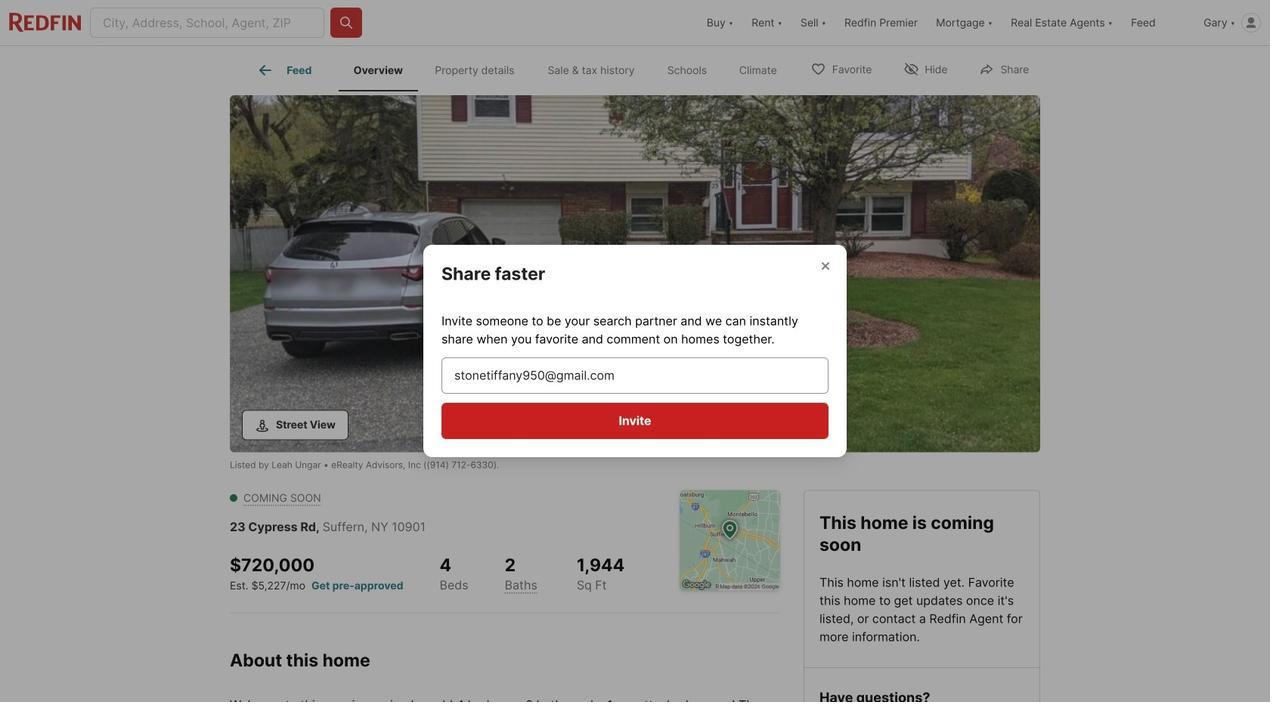 Task type: locate. For each thing, give the bounding box(es) containing it.
tab list
[[230, 46, 806, 92]]

share faster element
[[442, 245, 564, 285]]

dialog
[[424, 245, 847, 458]]

23 cypress rd, suffern, ny 10901 image
[[230, 95, 1041, 453]]

map entry image
[[680, 490, 781, 591]]

Enter their email address text field
[[455, 367, 816, 385]]



Task type: vqa. For each thing, say whether or not it's contained in the screenshot.
The Redfin'S
no



Task type: describe. For each thing, give the bounding box(es) containing it.
City, Address, School, Agent, ZIP search field
[[90, 8, 324, 38]]

submit search image
[[339, 15, 354, 30]]



